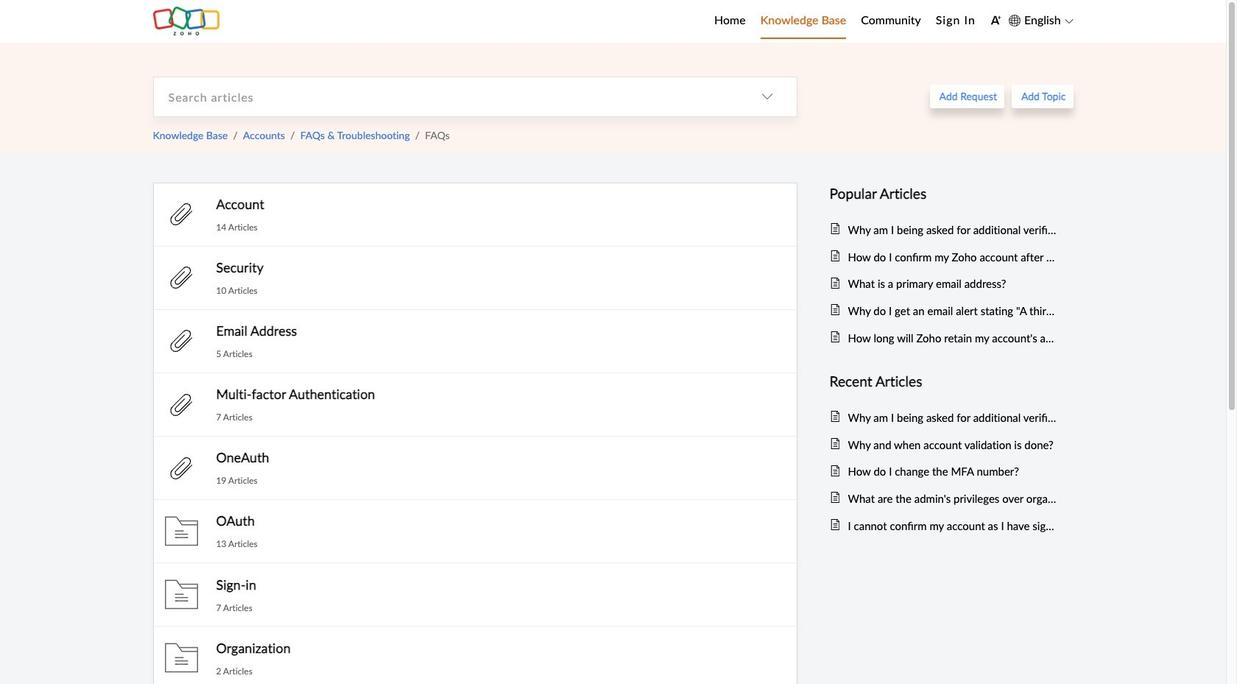 Task type: describe. For each thing, give the bounding box(es) containing it.
choose languages element
[[1009, 11, 1073, 30]]

Search articles field
[[154, 77, 738, 116]]



Task type: locate. For each thing, give the bounding box(es) containing it.
1 heading from the top
[[830, 182, 1059, 205]]

user preference image
[[990, 15, 1001, 26]]

0 vertical spatial heading
[[830, 182, 1059, 205]]

choose category element
[[738, 77, 796, 116]]

user preference element
[[990, 10, 1001, 32]]

1 vertical spatial heading
[[830, 370, 1059, 393]]

choose category image
[[761, 91, 773, 102]]

2 heading from the top
[[830, 370, 1059, 393]]

heading
[[830, 182, 1059, 205], [830, 370, 1059, 393]]



